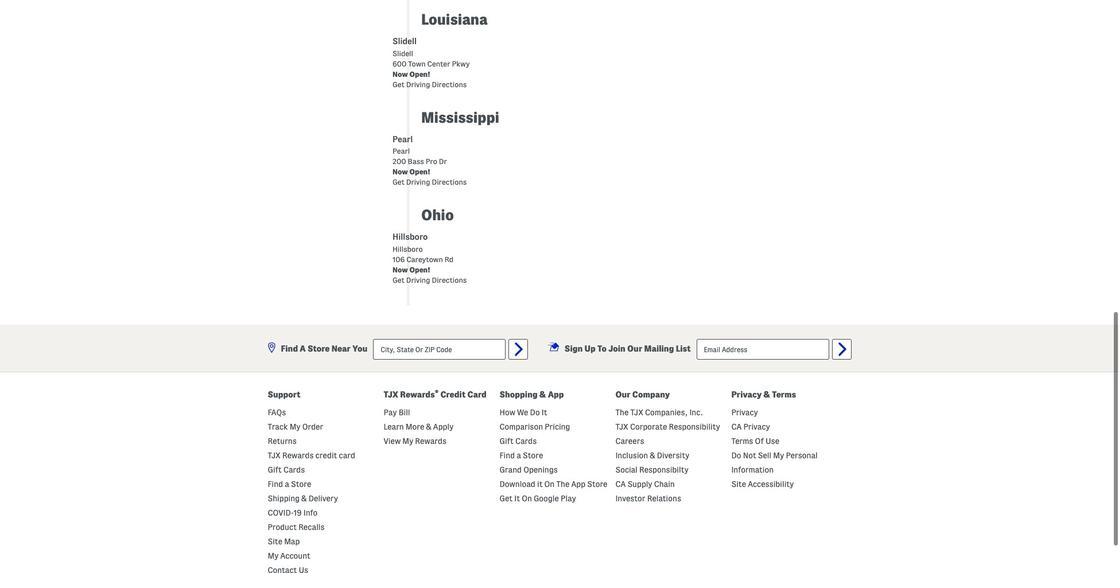 Task type: describe. For each thing, give the bounding box(es) containing it.
the tjx companies, inc. link
[[616, 408, 703, 417]]

town
[[408, 60, 426, 68]]

2 pearl from the top
[[393, 147, 410, 155]]

find a store near you link
[[268, 343, 368, 354]]

store up "grand openings" link at the bottom left of the page
[[523, 451, 543, 460]]

list
[[676, 344, 691, 354]]

0 horizontal spatial find a store link
[[268, 480, 311, 489]]

1 horizontal spatial find a store link
[[500, 451, 543, 460]]

product
[[268, 523, 297, 532]]

1 horizontal spatial it
[[542, 408, 547, 417]]

credit
[[316, 451, 337, 460]]

mississippi
[[421, 110, 500, 126]]

the inside the tjx companies, inc. tjx corporate responsibility careers inclusion & diversity social responsibilty ca supply chain investor relations
[[616, 408, 629, 417]]

sign
[[565, 344, 583, 354]]

tjx inside tjx rewards ® credit card
[[384, 390, 398, 400]]

diversity
[[657, 451, 690, 460]]

app inside the how we do it comparison pricing gift cards find a store grand openings download it on the app store get it on google play
[[571, 480, 586, 489]]

now for louisiana
[[393, 70, 408, 78]]

learn more & apply link
[[384, 423, 454, 432]]

pearl pearl 200 bass pro dr now open! get driving directions
[[393, 135, 467, 186]]

privacy link
[[732, 408, 758, 417]]

pkwy
[[452, 60, 470, 68]]

get it on google play link
[[500, 494, 576, 503]]

hillsboro hillsboro 106 careytown rd now open! get driving directions
[[393, 233, 467, 284]]

pay bill learn more & apply view my rewards
[[384, 408, 454, 446]]

my right track
[[290, 423, 301, 432]]

privacy for ca
[[732, 408, 758, 417]]

1 vertical spatial gift cards link
[[268, 466, 305, 475]]

dr
[[439, 158, 447, 166]]

privacy & terms
[[732, 390, 796, 400]]

site map link
[[268, 537, 300, 547]]

how we do it link
[[500, 408, 547, 417]]

terms of use link
[[732, 437, 780, 446]]

shipping
[[268, 494, 300, 503]]

delivery
[[309, 494, 338, 503]]

& inside faqs track my order returns tjx rewards credit card gift cards find a store shipping & delivery covid-19 info product recalls site map my account
[[302, 494, 307, 503]]

driving inside hillsboro hillsboro 106 careytown rd now open! get driving directions
[[406, 276, 430, 284]]

rewards inside faqs track my order returns tjx rewards credit card gift cards find a store shipping & delivery covid-19 info product recalls site map my account
[[282, 451, 314, 460]]

pay
[[384, 408, 397, 417]]

tjx inside faqs track my order returns tjx rewards credit card gift cards find a store shipping & delivery covid-19 info product recalls site map my account
[[268, 451, 281, 460]]

careers link
[[616, 437, 644, 446]]

1 horizontal spatial gift cards link
[[500, 437, 537, 446]]

do inside the how we do it comparison pricing gift cards find a store grand openings download it on the app store get it on google play
[[530, 408, 540, 417]]

open! for louisiana
[[410, 70, 431, 78]]

pricing
[[545, 423, 570, 432]]

1 horizontal spatial terms
[[772, 390, 796, 400]]

get driving directions link for ohio
[[393, 276, 467, 284]]

social responsibilty link
[[616, 466, 689, 475]]

tjx up careers
[[616, 423, 629, 432]]

comparison pricing link
[[500, 423, 570, 432]]

covid-19 info link
[[268, 509, 318, 518]]

1 vertical spatial on
[[522, 494, 532, 503]]

download it on the app store link
[[500, 480, 608, 489]]

faqs track my order returns tjx rewards credit card gift cards find a store shipping & delivery covid-19 info product recalls site map my account
[[268, 408, 355, 561]]

1 pearl from the top
[[393, 135, 413, 144]]

& inside 'pay bill learn more & apply view my rewards'
[[426, 423, 432, 432]]

store right a
[[308, 344, 330, 354]]

get driving directions link for mississippi
[[393, 178, 467, 186]]

get inside pearl pearl 200 bass pro dr now open! get driving directions
[[393, 178, 405, 186]]

0 horizontal spatial it
[[514, 494, 520, 503]]

more
[[406, 423, 424, 432]]

chain
[[654, 480, 675, 489]]

my account link
[[268, 552, 311, 561]]

faqs
[[268, 408, 286, 417]]

now inside hillsboro hillsboro 106 careytown rd now open! get driving directions
[[393, 266, 408, 274]]

openings
[[524, 466, 558, 475]]

how
[[500, 408, 516, 417]]

a inside faqs track my order returns tjx rewards credit card gift cards find a store shipping & delivery covid-19 info product recalls site map my account
[[285, 480, 289, 489]]

site inside privacy ca privacy terms of use do not sell my personal information site accessibility
[[732, 480, 746, 489]]

comparison
[[500, 423, 543, 432]]

our company
[[616, 390, 670, 400]]

use
[[766, 437, 780, 446]]

responsibility
[[669, 423, 720, 432]]

returns
[[268, 437, 297, 446]]

& inside the tjx companies, inc. tjx corporate responsibility careers inclusion & diversity social responsibilty ca supply chain investor relations
[[650, 451, 655, 460]]

responsibilty
[[640, 466, 689, 475]]

sign up to join our mailing list
[[565, 344, 691, 354]]

to
[[598, 344, 607, 354]]

careytown
[[407, 255, 443, 264]]

google
[[534, 494, 559, 503]]

get inside hillsboro hillsboro 106 careytown rd now open! get driving directions
[[393, 276, 405, 284]]

driving for louisiana
[[406, 80, 430, 88]]

directions for louisiana
[[432, 80, 467, 88]]

open! for mississippi
[[410, 168, 431, 176]]

careers
[[616, 437, 644, 446]]

faqs link
[[268, 408, 286, 417]]

up
[[585, 344, 596, 354]]

bass
[[408, 158, 424, 166]]

Sign Up To Join Our Mailing List email field
[[697, 339, 829, 360]]

information
[[732, 466, 774, 475]]

®
[[435, 389, 439, 396]]

get driving directions link for louisiana
[[393, 80, 467, 88]]

gift inside the how we do it comparison pricing gift cards find a store grand openings download it on the app store get it on google play
[[500, 437, 514, 446]]

learn
[[384, 423, 404, 432]]

a inside the how we do it comparison pricing gift cards find a store grand openings download it on the app store get it on google play
[[517, 451, 521, 460]]

get inside slidell slidell 600 town center pkwy now open! get driving directions
[[393, 80, 405, 88]]

play
[[561, 494, 576, 503]]

of
[[755, 437, 764, 446]]

privacy ca privacy terms of use do not sell my personal information site accessibility
[[732, 408, 818, 489]]

download
[[500, 480, 536, 489]]

relations
[[647, 494, 681, 503]]

info
[[304, 509, 318, 518]]

grand openings link
[[500, 466, 558, 475]]

cards inside faqs track my order returns tjx rewards credit card gift cards find a store shipping & delivery covid-19 info product recalls site map my account
[[284, 466, 305, 475]]

we
[[517, 408, 528, 417]]

1 hillsboro from the top
[[393, 233, 428, 242]]

directions inside hillsboro hillsboro 106 careytown rd now open! get driving directions
[[432, 276, 467, 284]]

1 vertical spatial our
[[616, 390, 631, 400]]

map
[[284, 537, 300, 547]]

my inside 'pay bill learn more & apply view my rewards'
[[403, 437, 413, 446]]

companies,
[[645, 408, 688, 417]]

19
[[294, 509, 302, 518]]



Task type: vqa. For each thing, say whether or not it's contained in the screenshot.


Task type: locate. For each thing, give the bounding box(es) containing it.
rewards inside 'pay bill learn more & apply view my rewards'
[[415, 437, 447, 446]]

the inside the how we do it comparison pricing gift cards find a store grand openings download it on the app store get it on google play
[[557, 480, 570, 489]]

find up grand
[[500, 451, 515, 460]]

1 vertical spatial the
[[557, 480, 570, 489]]

& up social responsibilty link at the bottom right of the page
[[650, 451, 655, 460]]

1 vertical spatial do
[[732, 451, 742, 460]]

it down download
[[514, 494, 520, 503]]

tjx rewards credit card link
[[268, 451, 355, 460]]

bill
[[399, 408, 410, 417]]

get inside the how we do it comparison pricing gift cards find a store grand openings download it on the app store get it on google play
[[500, 494, 513, 503]]

tjx up pay
[[384, 390, 398, 400]]

1 open! from the top
[[410, 70, 431, 78]]

2 vertical spatial directions
[[432, 276, 467, 284]]

privacy for &
[[732, 390, 762, 400]]

track my order link
[[268, 423, 323, 432]]

app up play
[[571, 480, 586, 489]]

social
[[616, 466, 638, 475]]

directions down center
[[432, 80, 467, 88]]

driving down town
[[406, 80, 430, 88]]

get driving directions link
[[393, 80, 467, 88], [393, 178, 467, 186], [393, 276, 467, 284]]

find a store link
[[500, 451, 543, 460], [268, 480, 311, 489]]

0 horizontal spatial terms
[[732, 437, 753, 446]]

investor
[[616, 494, 646, 503]]

1 vertical spatial cards
[[284, 466, 305, 475]]

0 vertical spatial our
[[628, 344, 643, 354]]

ca inside privacy ca privacy terms of use do not sell my personal information site accessibility
[[732, 423, 742, 432]]

1 vertical spatial it
[[514, 494, 520, 503]]

terms up not
[[732, 437, 753, 446]]

600
[[393, 60, 407, 68]]

credit
[[441, 390, 466, 400]]

0 horizontal spatial cards
[[284, 466, 305, 475]]

ca privacy link
[[732, 423, 770, 432]]

join
[[609, 344, 626, 354]]

1 vertical spatial driving
[[406, 178, 430, 186]]

0 vertical spatial now
[[393, 70, 408, 78]]

get down 200
[[393, 178, 405, 186]]

my right view
[[403, 437, 413, 446]]

get driving directions link down careytown
[[393, 276, 467, 284]]

app
[[548, 390, 564, 400], [571, 480, 586, 489]]

0 vertical spatial hillsboro
[[393, 233, 428, 242]]

1 vertical spatial find a store link
[[268, 480, 311, 489]]

directions down dr
[[432, 178, 467, 186]]

1 driving from the top
[[406, 80, 430, 88]]

2 vertical spatial driving
[[406, 276, 430, 284]]

a up grand
[[517, 451, 521, 460]]

3 get driving directions link from the top
[[393, 276, 467, 284]]

get driving directions link down center
[[393, 80, 467, 88]]

site down product
[[268, 537, 282, 547]]

corporate
[[630, 423, 667, 432]]

0 vertical spatial it
[[542, 408, 547, 417]]

my down the site map link
[[268, 552, 279, 561]]

0 horizontal spatial gift cards link
[[268, 466, 305, 475]]

1 vertical spatial ca
[[616, 480, 626, 489]]

1 horizontal spatial on
[[545, 480, 555, 489]]

find
[[281, 344, 298, 354], [500, 451, 515, 460], [268, 480, 283, 489]]

open! inside hillsboro hillsboro 106 careytown rd now open! get driving directions
[[410, 266, 431, 274]]

1 vertical spatial pearl
[[393, 147, 410, 155]]

view
[[384, 437, 401, 446]]

my inside privacy ca privacy terms of use do not sell my personal information site accessibility
[[774, 451, 784, 460]]

2 now from the top
[[393, 168, 408, 176]]

get down 106
[[393, 276, 405, 284]]

how we do it comparison pricing gift cards find a store grand openings download it on the app store get it on google play
[[500, 408, 608, 503]]

account
[[280, 552, 311, 561]]

rewards up the bill
[[400, 390, 435, 400]]

it up comparison pricing link
[[542, 408, 547, 417]]

open! inside slidell slidell 600 town center pkwy now open! get driving directions
[[410, 70, 431, 78]]

find inside faqs track my order returns tjx rewards credit card gift cards find a store shipping & delivery covid-19 info product recalls site map my account
[[268, 480, 283, 489]]

1 vertical spatial a
[[285, 480, 289, 489]]

support
[[268, 390, 301, 400]]

ca down social
[[616, 480, 626, 489]]

view my rewards link
[[384, 437, 447, 446]]

3 driving from the top
[[406, 276, 430, 284]]

now down 106
[[393, 266, 408, 274]]

shopping & app
[[500, 390, 564, 400]]

do not sell my personal information link
[[732, 451, 818, 475]]

driving inside pearl pearl 200 bass pro dr now open! get driving directions
[[406, 178, 430, 186]]

1 directions from the top
[[432, 80, 467, 88]]

tjx up corporate
[[631, 408, 643, 417]]

now for mississippi
[[393, 168, 408, 176]]

directions inside pearl pearl 200 bass pro dr now open! get driving directions
[[432, 178, 467, 186]]

a
[[300, 344, 306, 354]]

1 vertical spatial now
[[393, 168, 408, 176]]

0 vertical spatial terms
[[772, 390, 796, 400]]

app up pricing
[[548, 390, 564, 400]]

store up shipping & delivery link
[[291, 480, 311, 489]]

0 vertical spatial ca
[[732, 423, 742, 432]]

ohio
[[421, 208, 454, 224]]

open! down careytown
[[410, 266, 431, 274]]

0 vertical spatial site
[[732, 480, 746, 489]]

& right the more
[[426, 423, 432, 432]]

& right shopping
[[540, 390, 546, 400]]

1 vertical spatial open!
[[410, 168, 431, 176]]

ca inside the tjx companies, inc. tjx corporate responsibility careers inclusion & diversity social responsibilty ca supply chain investor relations
[[616, 480, 626, 489]]

1 vertical spatial get driving directions link
[[393, 178, 467, 186]]

find a store link up shipping
[[268, 480, 311, 489]]

1 horizontal spatial site
[[732, 480, 746, 489]]

1 horizontal spatial ca
[[732, 423, 742, 432]]

privacy up privacy link
[[732, 390, 762, 400]]

card
[[468, 390, 487, 400]]

0 vertical spatial pearl
[[393, 135, 413, 144]]

our right join
[[628, 344, 643, 354]]

0 horizontal spatial the
[[557, 480, 570, 489]]

1 now from the top
[[393, 70, 408, 78]]

cards
[[515, 437, 537, 446], [284, 466, 305, 475]]

do
[[530, 408, 540, 417], [732, 451, 742, 460]]

product recalls link
[[268, 523, 325, 532]]

driving inside slidell slidell 600 town center pkwy now open! get driving directions
[[406, 80, 430, 88]]

my right sell
[[774, 451, 784, 460]]

0 vertical spatial cards
[[515, 437, 537, 446]]

tjx down returns
[[268, 451, 281, 460]]

1 vertical spatial gift
[[268, 466, 282, 475]]

gift down returns link
[[268, 466, 282, 475]]

1 vertical spatial rewards
[[415, 437, 447, 446]]

inclusion & diversity link
[[616, 451, 690, 460]]

now inside slidell slidell 600 town center pkwy now open! get driving directions
[[393, 70, 408, 78]]

0 horizontal spatial gift
[[268, 466, 282, 475]]

1 slidell from the top
[[393, 37, 417, 46]]

terms inside privacy ca privacy terms of use do not sell my personal information site accessibility
[[732, 437, 753, 446]]

rewards down learn more & apply link on the bottom left of the page
[[415, 437, 447, 446]]

0 vertical spatial find a store link
[[500, 451, 543, 460]]

driving down bass
[[406, 178, 430, 186]]

find up shipping
[[268, 480, 283, 489]]

1 horizontal spatial do
[[732, 451, 742, 460]]

a up shipping
[[285, 480, 289, 489]]

our left 'company' on the right bottom of page
[[616, 390, 631, 400]]

0 vertical spatial get driving directions link
[[393, 80, 467, 88]]

inc.
[[690, 408, 703, 417]]

gift down comparison
[[500, 437, 514, 446]]

supply
[[628, 480, 652, 489]]

now inside pearl pearl 200 bass pro dr now open! get driving directions
[[393, 168, 408, 176]]

driving for mississippi
[[406, 178, 430, 186]]

gift cards link up shipping
[[268, 466, 305, 475]]

0 horizontal spatial do
[[530, 408, 540, 417]]

0 vertical spatial find
[[281, 344, 298, 354]]

ca
[[732, 423, 742, 432], [616, 480, 626, 489]]

0 vertical spatial on
[[545, 480, 555, 489]]

order
[[302, 423, 323, 432]]

directions
[[432, 80, 467, 88], [432, 178, 467, 186], [432, 276, 467, 284]]

directions down rd
[[432, 276, 467, 284]]

open! inside pearl pearl 200 bass pro dr now open! get driving directions
[[410, 168, 431, 176]]

1 vertical spatial hillsboro
[[393, 245, 423, 253]]

1 horizontal spatial gift
[[500, 437, 514, 446]]

0 horizontal spatial site
[[268, 537, 282, 547]]

1 horizontal spatial app
[[571, 480, 586, 489]]

0 vertical spatial app
[[548, 390, 564, 400]]

0 vertical spatial driving
[[406, 80, 430, 88]]

shipping & delivery link
[[268, 494, 338, 503]]

site inside faqs track my order returns tjx rewards credit card gift cards find a store shipping & delivery covid-19 info product recalls site map my account
[[268, 537, 282, 547]]

store inside faqs track my order returns tjx rewards credit card gift cards find a store shipping & delivery covid-19 info product recalls site map my account
[[291, 480, 311, 489]]

rd
[[445, 255, 454, 264]]

find left a
[[281, 344, 298, 354]]

2 vertical spatial rewards
[[282, 451, 314, 460]]

2 vertical spatial get driving directions link
[[393, 276, 467, 284]]

open! down bass
[[410, 168, 431, 176]]

mailing
[[644, 344, 674, 354]]

find inside the how we do it comparison pricing gift cards find a store grand openings download it on the app store get it on google play
[[500, 451, 515, 460]]

on
[[545, 480, 555, 489], [522, 494, 532, 503]]

the up play
[[557, 480, 570, 489]]

0 vertical spatial do
[[530, 408, 540, 417]]

0 vertical spatial slidell
[[393, 37, 417, 46]]

0 vertical spatial the
[[616, 408, 629, 417]]

inclusion
[[616, 451, 648, 460]]

on down download
[[522, 494, 532, 503]]

0 vertical spatial rewards
[[400, 390, 435, 400]]

do left not
[[732, 451, 742, 460]]

gift cards link down comparison
[[500, 437, 537, 446]]

on right it
[[545, 480, 555, 489]]

slidell
[[393, 37, 417, 46], [393, 49, 413, 57]]

tjx corporate responsibility link
[[616, 423, 720, 432]]

& up ca privacy 'link' at right bottom
[[764, 390, 770, 400]]

rewards down returns
[[282, 451, 314, 460]]

cards down comparison
[[515, 437, 537, 446]]

rewards
[[400, 390, 435, 400], [415, 437, 447, 446], [282, 451, 314, 460]]

get down download
[[500, 494, 513, 503]]

covid-
[[268, 509, 294, 518]]

Find A Store Near You text field
[[373, 339, 506, 360]]

shopping
[[500, 390, 538, 400]]

ca down privacy link
[[732, 423, 742, 432]]

slidell slidell 600 town center pkwy now open! get driving directions
[[393, 37, 470, 88]]

get driving directions link down 'pro'
[[393, 178, 467, 186]]

2 directions from the top
[[432, 178, 467, 186]]

1 horizontal spatial a
[[517, 451, 521, 460]]

1 horizontal spatial the
[[616, 408, 629, 417]]

2 open! from the top
[[410, 168, 431, 176]]

1 vertical spatial app
[[571, 480, 586, 489]]

privacy
[[732, 390, 762, 400], [732, 408, 758, 417], [744, 423, 770, 432]]

rewards inside tjx rewards ® credit card
[[400, 390, 435, 400]]

privacy up terms of use link
[[744, 423, 770, 432]]

0 vertical spatial gift cards link
[[500, 437, 537, 446]]

investor relations link
[[616, 494, 681, 503]]

find a store link up "grand openings" link at the bottom left of the page
[[500, 451, 543, 460]]

store left supply
[[587, 480, 608, 489]]

3 now from the top
[[393, 266, 408, 274]]

track
[[268, 423, 288, 432]]

None submit
[[509, 339, 528, 360], [832, 339, 852, 360], [509, 339, 528, 360], [832, 339, 852, 360]]

grand
[[500, 466, 522, 475]]

not
[[743, 451, 756, 460]]

pearl
[[393, 135, 413, 144], [393, 147, 410, 155]]

privacy up ca privacy 'link' at right bottom
[[732, 408, 758, 417]]

tjx rewards ® credit card
[[384, 389, 487, 400]]

pay bill link
[[384, 408, 410, 417]]

0 vertical spatial directions
[[432, 80, 467, 88]]

cards down 'tjx rewards credit card' link
[[284, 466, 305, 475]]

directions for mississippi
[[432, 178, 467, 186]]

0 vertical spatial open!
[[410, 70, 431, 78]]

find a store near you
[[281, 344, 368, 354]]

1 vertical spatial site
[[268, 537, 282, 547]]

& up "info"
[[302, 494, 307, 503]]

a
[[517, 451, 521, 460], [285, 480, 289, 489]]

1 get driving directions link from the top
[[393, 80, 467, 88]]

1 vertical spatial slidell
[[393, 49, 413, 57]]

2 driving from the top
[[406, 178, 430, 186]]

accessibility
[[748, 480, 794, 489]]

2 get driving directions link from the top
[[393, 178, 467, 186]]

apply
[[433, 423, 454, 432]]

0 vertical spatial a
[[517, 451, 521, 460]]

site down information
[[732, 480, 746, 489]]

get down 600
[[393, 80, 405, 88]]

2 vertical spatial find
[[268, 480, 283, 489]]

0 vertical spatial privacy
[[732, 390, 762, 400]]

1 vertical spatial directions
[[432, 178, 467, 186]]

the down our company
[[616, 408, 629, 417]]

1 vertical spatial terms
[[732, 437, 753, 446]]

open! down town
[[410, 70, 431, 78]]

now down 200
[[393, 168, 408, 176]]

2 hillsboro from the top
[[393, 245, 423, 253]]

2 slidell from the top
[[393, 49, 413, 57]]

1 vertical spatial privacy
[[732, 408, 758, 417]]

driving down careytown
[[406, 276, 430, 284]]

the tjx companies, inc. tjx corporate responsibility careers inclusion & diversity social responsibilty ca supply chain investor relations
[[616, 408, 720, 503]]

2 vertical spatial now
[[393, 266, 408, 274]]

1 horizontal spatial cards
[[515, 437, 537, 446]]

0 horizontal spatial ca
[[616, 480, 626, 489]]

company
[[633, 390, 670, 400]]

louisiana
[[421, 12, 488, 28]]

directions inside slidell slidell 600 town center pkwy now open! get driving directions
[[432, 80, 467, 88]]

cards inside the how we do it comparison pricing gift cards find a store grand openings download it on the app store get it on google play
[[515, 437, 537, 446]]

3 open! from the top
[[410, 266, 431, 274]]

0 horizontal spatial on
[[522, 494, 532, 503]]

0 vertical spatial gift
[[500, 437, 514, 446]]

now down 600
[[393, 70, 408, 78]]

my
[[290, 423, 301, 432], [403, 437, 413, 446], [774, 451, 784, 460], [268, 552, 279, 561]]

terms up use
[[772, 390, 796, 400]]

do right we
[[530, 408, 540, 417]]

ca supply chain link
[[616, 480, 675, 489]]

0 horizontal spatial app
[[548, 390, 564, 400]]

do inside privacy ca privacy terms of use do not sell my personal information site accessibility
[[732, 451, 742, 460]]

2 vertical spatial privacy
[[744, 423, 770, 432]]

3 directions from the top
[[432, 276, 467, 284]]

0 horizontal spatial a
[[285, 480, 289, 489]]

1 vertical spatial find
[[500, 451, 515, 460]]

106
[[393, 255, 405, 264]]

gift inside faqs track my order returns tjx rewards credit card gift cards find a store shipping & delivery covid-19 info product recalls site map my account
[[268, 466, 282, 475]]

200
[[393, 158, 406, 166]]

it
[[537, 480, 543, 489]]

2 vertical spatial open!
[[410, 266, 431, 274]]

it
[[542, 408, 547, 417], [514, 494, 520, 503]]



